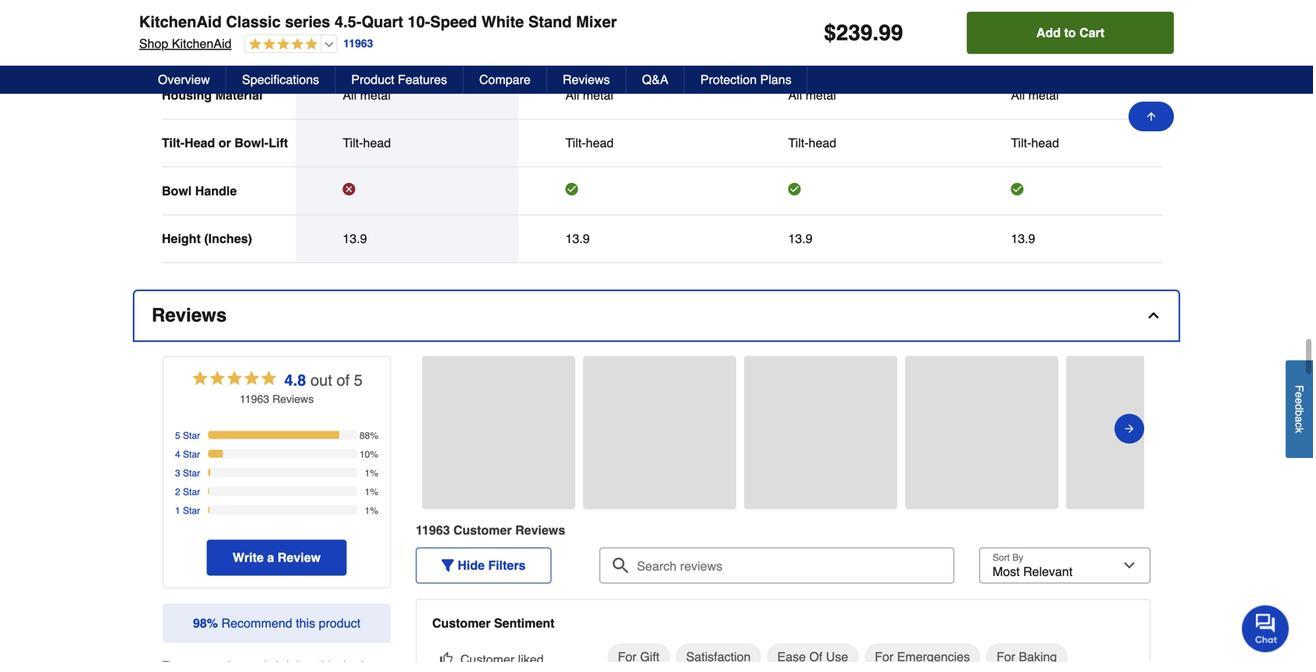 Task type: describe. For each thing, give the bounding box(es) containing it.
my new kitchenaid mixer in place - my kitchen is complete again! image image
[[744, 425, 898, 441]]

hide
[[458, 558, 485, 573]]

uploaded image image
[[422, 425, 575, 441]]

4 head from the left
[[1032, 136, 1060, 150]]

tilt- for 4th tilt-head cell from the right
[[343, 136, 363, 150]]

5 star
[[175, 431, 200, 442]]

2
[[175, 487, 180, 498]]

3 13.9 cell from the left
[[788, 231, 917, 247]]

write a review button
[[207, 540, 347, 576]]

head
[[185, 136, 215, 150]]

325 cell
[[1011, 40, 1140, 56]]

$ 239 . 99
[[824, 20, 903, 45]]

hide filters
[[458, 558, 526, 573]]

features
[[398, 72, 447, 87]]

shop
[[139, 36, 168, 51]]

10%
[[360, 449, 378, 460]]

4.8
[[284, 372, 306, 390]]

k
[[1294, 428, 1306, 433]]

tilt- for second tilt-head cell
[[566, 136, 586, 150]]

product features
[[351, 72, 447, 87]]

out
[[311, 372, 332, 390]]

tilt-head or bowl-lift
[[162, 136, 288, 150]]

2 star
[[175, 487, 200, 498]]

4 tilt-head from the left
[[1011, 136, 1060, 150]]

classic
[[226, 13, 281, 31]]

housing
[[162, 88, 212, 103]]

s inside 4.8 out of 5 11963 review s
[[308, 393, 314, 406]]

i "christened" the new mixer with chocolate chip cookies.  mmm! image image
[[905, 425, 1059, 441]]

all for second all metal cell from right
[[788, 88, 802, 103]]

$
[[824, 20, 836, 45]]

wattage
[[162, 40, 210, 55]]

3 tilt-head cell from the left
[[788, 135, 917, 151]]

0 vertical spatial 4.8 stars image
[[245, 38, 318, 52]]

add to cart button
[[967, 12, 1174, 54]]

98
[[193, 616, 207, 631]]

2 13.9 cell from the left
[[566, 231, 695, 247]]

11963 for 11963
[[343, 37, 373, 50]]

specifications button
[[226, 66, 336, 94]]

1 vertical spatial kitchenaid
[[172, 36, 232, 51]]

handle
[[195, 184, 237, 198]]

11963 customer review s
[[416, 523, 565, 538]]

1 star
[[175, 506, 200, 517]]

13.9 for fourth 13.9 cell from the right
[[343, 232, 367, 246]]

4 tilt-head cell from the left
[[1011, 135, 1140, 151]]

this
[[296, 616, 315, 631]]

10-
[[408, 13, 430, 31]]

star for 1 star
[[183, 506, 200, 517]]

1 head from the left
[[363, 136, 391, 150]]

write a review
[[233, 551, 321, 565]]

1 tilt- from the left
[[162, 136, 185, 150]]

housing material
[[162, 88, 263, 103]]

3 head from the left
[[809, 136, 837, 150]]

1% for 2 star
[[365, 487, 378, 498]]

add to cart
[[1037, 25, 1105, 40]]

overview button
[[142, 66, 226, 94]]

product features button
[[336, 66, 464, 94]]

all metal for 1st all metal cell from the right
[[1011, 88, 1059, 103]]

4.5-
[[335, 13, 362, 31]]

1 vertical spatial customer
[[432, 616, 491, 631]]

3
[[175, 468, 180, 479]]

0 vertical spatial reviews button
[[547, 66, 627, 94]]

hide filters button
[[416, 548, 552, 584]]

4
[[175, 449, 180, 460]]

.
[[873, 20, 879, 45]]

4 all metal cell from the left
[[1011, 88, 1140, 103]]

review for write a review
[[278, 551, 321, 565]]

filters
[[488, 558, 526, 573]]

2 all metal cell from the left
[[566, 88, 695, 103]]

or
[[219, 136, 231, 150]]

review for 11963 customer review s
[[515, 523, 559, 538]]

compare
[[479, 72, 531, 87]]

kitchenaid classic series 4.5-quart 10-speed white stand mixer
[[139, 13, 617, 31]]

d
[[1294, 404, 1306, 410]]

metal for first all metal cell
[[360, 88, 391, 103]]

f e e d b a c k button
[[1286, 361, 1314, 458]]

f e e d b a c k
[[1294, 385, 1306, 433]]

2 e from the top
[[1294, 398, 1306, 404]]

metal for second all metal cell from right
[[806, 88, 836, 103]]

250
[[343, 40, 364, 55]]

protection plans
[[701, 72, 792, 87]]

325
[[1011, 40, 1032, 55]]

%
[[207, 616, 218, 631]]

compare button
[[464, 66, 547, 94]]

product
[[319, 616, 361, 631]]

review inside 4.8 out of 5 11963 review s
[[272, 393, 308, 406]]

add
[[1037, 25, 1061, 40]]

customer sentiment
[[432, 616, 555, 631]]

2 tilt-head cell from the left
[[566, 135, 695, 151]]

white
[[482, 13, 524, 31]]

f
[[1294, 385, 1306, 392]]

q&a button
[[627, 66, 685, 94]]

all for 2nd all metal cell from left
[[566, 88, 580, 103]]

1
[[175, 506, 180, 517]]

recommend
[[222, 616, 292, 631]]

metal for 2nd all metal cell from left
[[583, 88, 614, 103]]

0 vertical spatial customer
[[454, 523, 512, 538]]

5 inside 4.8 out of 5 11963 review s
[[354, 372, 363, 390]]

88%
[[360, 431, 378, 442]]

1 yes image from the left
[[566, 183, 578, 196]]

b
[[1294, 410, 1306, 416]]

0 vertical spatial kitchenaid
[[139, 13, 222, 31]]

1 vertical spatial reviews button
[[134, 291, 1179, 341]]

3 star
[[175, 468, 200, 479]]

3 yes image from the left
[[1011, 183, 1024, 196]]

product
[[351, 72, 394, 87]]

a inside f e e d b a c k button
[[1294, 416, 1306, 423]]



Task type: locate. For each thing, give the bounding box(es) containing it.
1 vertical spatial s
[[559, 523, 565, 538]]

arrow right image
[[1124, 420, 1136, 438]]

tilt- for 2nd tilt-head cell from the right
[[788, 136, 809, 150]]

all metal cell down 325 "cell"
[[1011, 88, 1140, 103]]

all right compare button
[[566, 88, 580, 103]]

specifications
[[242, 72, 319, 87]]

4 metal from the left
[[1029, 88, 1059, 103]]

2 horizontal spatial yes image
[[1011, 183, 1024, 196]]

1 vertical spatial 11963
[[240, 393, 269, 406]]

protection plans button
[[685, 66, 808, 94]]

2 all from the left
[[566, 88, 580, 103]]

1 vertical spatial review
[[515, 523, 559, 538]]

c
[[1294, 423, 1306, 428]]

reviews down mixer
[[563, 72, 610, 87]]

1 vertical spatial 4.8 stars image
[[191, 369, 278, 391]]

series
[[285, 13, 330, 31]]

tilt-
[[162, 136, 185, 150], [343, 136, 363, 150], [566, 136, 586, 150], [788, 136, 809, 150], [1011, 136, 1032, 150]]

3 all metal from the left
[[788, 88, 836, 103]]

250 cell
[[343, 40, 472, 56]]

3 all from the left
[[788, 88, 802, 103]]

star for 2 star
[[183, 487, 200, 498]]

overview
[[158, 72, 210, 87]]

chat invite button image
[[1242, 605, 1290, 652]]

a right write
[[267, 551, 274, 565]]

3 1% from the top
[[365, 506, 378, 517]]

customer up hide filters button
[[454, 523, 512, 538]]

1 13.9 cell from the left
[[343, 231, 472, 247]]

all metal
[[343, 88, 391, 103], [566, 88, 614, 103], [788, 88, 836, 103], [1011, 88, 1059, 103]]

q&a
[[642, 72, 669, 87]]

all metal for second all metal cell from right
[[788, 88, 836, 103]]

0 horizontal spatial a
[[267, 551, 274, 565]]

0 vertical spatial reviews
[[563, 72, 610, 87]]

1 star from the top
[[183, 431, 200, 442]]

review right write
[[278, 551, 321, 565]]

star right 1
[[183, 506, 200, 517]]

star up "4 star"
[[183, 431, 200, 442]]

star right 3
[[183, 468, 200, 479]]

tilt-head
[[343, 136, 391, 150], [566, 136, 614, 150], [788, 136, 837, 150], [1011, 136, 1060, 150]]

4 13.9 cell from the left
[[1011, 231, 1140, 247]]

1 13.9 from the left
[[343, 232, 367, 246]]

3 tilt-head from the left
[[788, 136, 837, 150]]

5
[[354, 372, 363, 390], [175, 431, 180, 442]]

11963 inside 4.8 out of 5 11963 review s
[[240, 393, 269, 406]]

1 horizontal spatial 5
[[354, 372, 363, 390]]

(inches)
[[204, 232, 252, 246]]

all metal down product at the top left of page
[[343, 88, 391, 103]]

2 tilt-head from the left
[[566, 136, 614, 150]]

4 13.9 from the left
[[1011, 232, 1036, 246]]

4 all from the left
[[1011, 88, 1025, 103]]

a inside write a review button
[[267, 551, 274, 565]]

1 all metal cell from the left
[[343, 88, 472, 103]]

a up k
[[1294, 416, 1306, 423]]

1 horizontal spatial s
[[559, 523, 565, 538]]

2 horizontal spatial 11963
[[416, 523, 450, 538]]

stand
[[528, 13, 572, 31]]

star for 4 star
[[183, 449, 200, 460]]

bowl-
[[235, 136, 269, 150]]

1 vertical spatial reviews
[[152, 305, 227, 326]]

1% for 1 star
[[365, 506, 378, 517]]

1 metal from the left
[[360, 88, 391, 103]]

review
[[272, 393, 308, 406], [515, 523, 559, 538], [278, 551, 321, 565]]

star right 2
[[183, 487, 200, 498]]

4 all metal from the left
[[1011, 88, 1059, 103]]

customer up thumb up icon at the left of page
[[432, 616, 491, 631]]

0 vertical spatial 5
[[354, 372, 363, 390]]

all metal cell down q&a
[[566, 88, 695, 103]]

review up filters
[[515, 523, 559, 538]]

all down plans at the top
[[788, 88, 802, 103]]

2 vertical spatial 1%
[[365, 506, 378, 517]]

all metal down the 325
[[1011, 88, 1059, 103]]

all metal for first all metal cell
[[343, 88, 391, 103]]

all metal cell
[[343, 88, 472, 103], [566, 88, 695, 103], [788, 88, 917, 103], [1011, 88, 1140, 103]]

2 star from the top
[[183, 449, 200, 460]]

1 all from the left
[[343, 88, 357, 103]]

sentiment
[[494, 616, 555, 631]]

all for first all metal cell
[[343, 88, 357, 103]]

plans
[[760, 72, 792, 87]]

star for 3 star
[[183, 468, 200, 479]]

98 % recommend this product
[[193, 616, 361, 631]]

3 13.9 from the left
[[788, 232, 813, 246]]

0 vertical spatial 1%
[[365, 468, 378, 479]]

s
[[308, 393, 314, 406], [559, 523, 565, 538]]

2 vertical spatial review
[[278, 551, 321, 565]]

4.8 stars image up specifications
[[245, 38, 318, 52]]

2 13.9 from the left
[[566, 232, 590, 246]]

thumb up image
[[440, 652, 453, 662]]

shop kitchenaid
[[139, 36, 232, 51]]

e up the "d"
[[1294, 392, 1306, 398]]

protection
[[701, 72, 757, 87]]

3 metal from the left
[[806, 88, 836, 103]]

star for 5 star
[[183, 431, 200, 442]]

0 horizontal spatial 11963
[[240, 393, 269, 406]]

metal left q&a button
[[583, 88, 614, 103]]

4.8 out of 5 11963 review s
[[240, 372, 363, 406]]

13.9 for third 13.9 cell from left
[[788, 232, 813, 246]]

reviews button
[[547, 66, 627, 94], [134, 291, 1179, 341]]

5 up 4
[[175, 431, 180, 442]]

1 1% from the top
[[365, 468, 378, 479]]

4 tilt- from the left
[[788, 136, 809, 150]]

4.8 stars image
[[245, 38, 318, 52], [191, 369, 278, 391]]

arrow up image
[[1145, 110, 1158, 123]]

1 tilt-head from the left
[[343, 136, 391, 150]]

4 star
[[175, 449, 200, 460]]

height
[[162, 232, 201, 246]]

cell
[[788, 40, 917, 56], [343, 183, 472, 199], [566, 183, 695, 199], [788, 183, 917, 199], [1011, 183, 1140, 199]]

height (inches)
[[162, 232, 252, 246]]

cart
[[1080, 25, 1105, 40]]

material
[[215, 88, 263, 103]]

star
[[183, 431, 200, 442], [183, 449, 200, 460], [183, 468, 200, 479], [183, 487, 200, 498], [183, 506, 200, 517]]

all metal down plans at the top
[[788, 88, 836, 103]]

no image
[[343, 183, 355, 196]]

kitchenaid
[[139, 13, 222, 31], [172, 36, 232, 51]]

1 horizontal spatial 11963
[[343, 37, 373, 50]]

customer
[[454, 523, 512, 538], [432, 616, 491, 631]]

0 vertical spatial 11963
[[343, 37, 373, 50]]

13.9 for first 13.9 cell from the right
[[1011, 232, 1036, 246]]

4 star from the top
[[183, 487, 200, 498]]

kitchenaid up shop kitchenaid
[[139, 13, 222, 31]]

1 horizontal spatial yes image
[[788, 183, 801, 196]]

reviews down height on the left top of the page
[[152, 305, 227, 326]]

all for 1st all metal cell from the right
[[1011, 88, 1025, 103]]

e
[[1294, 392, 1306, 398], [1294, 398, 1306, 404]]

kitchenaid up overview
[[172, 36, 232, 51]]

quart
[[362, 13, 403, 31]]

star right 4
[[183, 449, 200, 460]]

3 star from the top
[[183, 468, 200, 479]]

metal down product at the top left of page
[[360, 88, 391, 103]]

1 vertical spatial 5
[[175, 431, 180, 442]]

speed
[[430, 13, 477, 31]]

metal down the 325
[[1029, 88, 1059, 103]]

tilt- for 1st tilt-head cell from right
[[1011, 136, 1032, 150]]

1 horizontal spatial reviews
[[563, 72, 610, 87]]

5 tilt- from the left
[[1011, 136, 1032, 150]]

1 all metal from the left
[[343, 88, 391, 103]]

review down 4.8
[[272, 393, 308, 406]]

all down product at the top left of page
[[343, 88, 357, 103]]

13.9 cell
[[343, 231, 472, 247], [566, 231, 695, 247], [788, 231, 917, 247], [1011, 231, 1140, 247]]

my first batch of whole wheat bread in over ten years - so good!  thanks, kitchenaid! image image
[[1066, 425, 1220, 441]]

0 vertical spatial review
[[272, 393, 308, 406]]

2 yes image from the left
[[788, 183, 801, 196]]

metal
[[360, 88, 391, 103], [583, 88, 614, 103], [806, 88, 836, 103], [1029, 88, 1059, 103]]

1 tilt-head cell from the left
[[343, 135, 472, 151]]

write
[[233, 551, 264, 565]]

metal for 1st all metal cell from the right
[[1029, 88, 1059, 103]]

bowl
[[162, 184, 192, 198]]

all metal left q&a button
[[566, 88, 614, 103]]

head
[[363, 136, 391, 150], [586, 136, 614, 150], [809, 136, 837, 150], [1032, 136, 1060, 150]]

1% for 3 star
[[365, 468, 378, 479]]

lift
[[269, 136, 288, 150]]

1 e from the top
[[1294, 392, 1306, 398]]

3 tilt- from the left
[[566, 136, 586, 150]]

0 horizontal spatial 5
[[175, 431, 180, 442]]

99
[[879, 20, 903, 45]]

0 horizontal spatial reviews
[[152, 305, 227, 326]]

2 metal from the left
[[583, 88, 614, 103]]

mixer
[[576, 13, 617, 31]]

0 horizontal spatial s
[[308, 393, 314, 406]]

1 horizontal spatial a
[[1294, 416, 1306, 423]]

all metal cell down product features
[[343, 88, 472, 103]]

new mixer image image
[[583, 425, 737, 441]]

11963
[[343, 37, 373, 50], [240, 393, 269, 406], [416, 523, 450, 538]]

2 1% from the top
[[365, 487, 378, 498]]

filter image
[[442, 560, 454, 572]]

3 all metal cell from the left
[[788, 88, 917, 103]]

tilt-head cell
[[343, 135, 472, 151], [566, 135, 695, 151], [788, 135, 917, 151], [1011, 135, 1140, 151]]

11963 for 11963 customer review s
[[416, 523, 450, 538]]

4.8 stars image left 4.8
[[191, 369, 278, 391]]

5 star from the top
[[183, 506, 200, 517]]

Search reviews text field
[[606, 548, 948, 574]]

1 vertical spatial a
[[267, 551, 274, 565]]

2 vertical spatial 11963
[[416, 523, 450, 538]]

e up 'b'
[[1294, 398, 1306, 404]]

chevron up image
[[1146, 308, 1162, 323]]

all metal cell down 239
[[788, 88, 917, 103]]

yes image
[[566, 183, 578, 196], [788, 183, 801, 196], [1011, 183, 1024, 196]]

13.9 for 2nd 13.9 cell
[[566, 232, 590, 246]]

a
[[1294, 416, 1306, 423], [267, 551, 274, 565]]

2 all metal from the left
[[566, 88, 614, 103]]

239
[[836, 20, 873, 45]]

5 right of
[[354, 372, 363, 390]]

0 horizontal spatial yes image
[[566, 183, 578, 196]]

1 vertical spatial 1%
[[365, 487, 378, 498]]

metal down "$"
[[806, 88, 836, 103]]

reviews
[[563, 72, 610, 87], [152, 305, 227, 326]]

1%
[[365, 468, 378, 479], [365, 487, 378, 498], [365, 506, 378, 517]]

2 head from the left
[[586, 136, 614, 150]]

2 tilt- from the left
[[343, 136, 363, 150]]

review inside button
[[278, 551, 321, 565]]

to
[[1065, 25, 1076, 40]]

bowl handle
[[162, 184, 237, 198]]

all
[[343, 88, 357, 103], [566, 88, 580, 103], [788, 88, 802, 103], [1011, 88, 1025, 103]]

0 vertical spatial s
[[308, 393, 314, 406]]

of
[[337, 372, 350, 390]]

all metal for 2nd all metal cell from left
[[566, 88, 614, 103]]

0 vertical spatial a
[[1294, 416, 1306, 423]]

all down the 325
[[1011, 88, 1025, 103]]



Task type: vqa. For each thing, say whether or not it's contained in the screenshot.
Deals corresponding to Tools Deals
no



